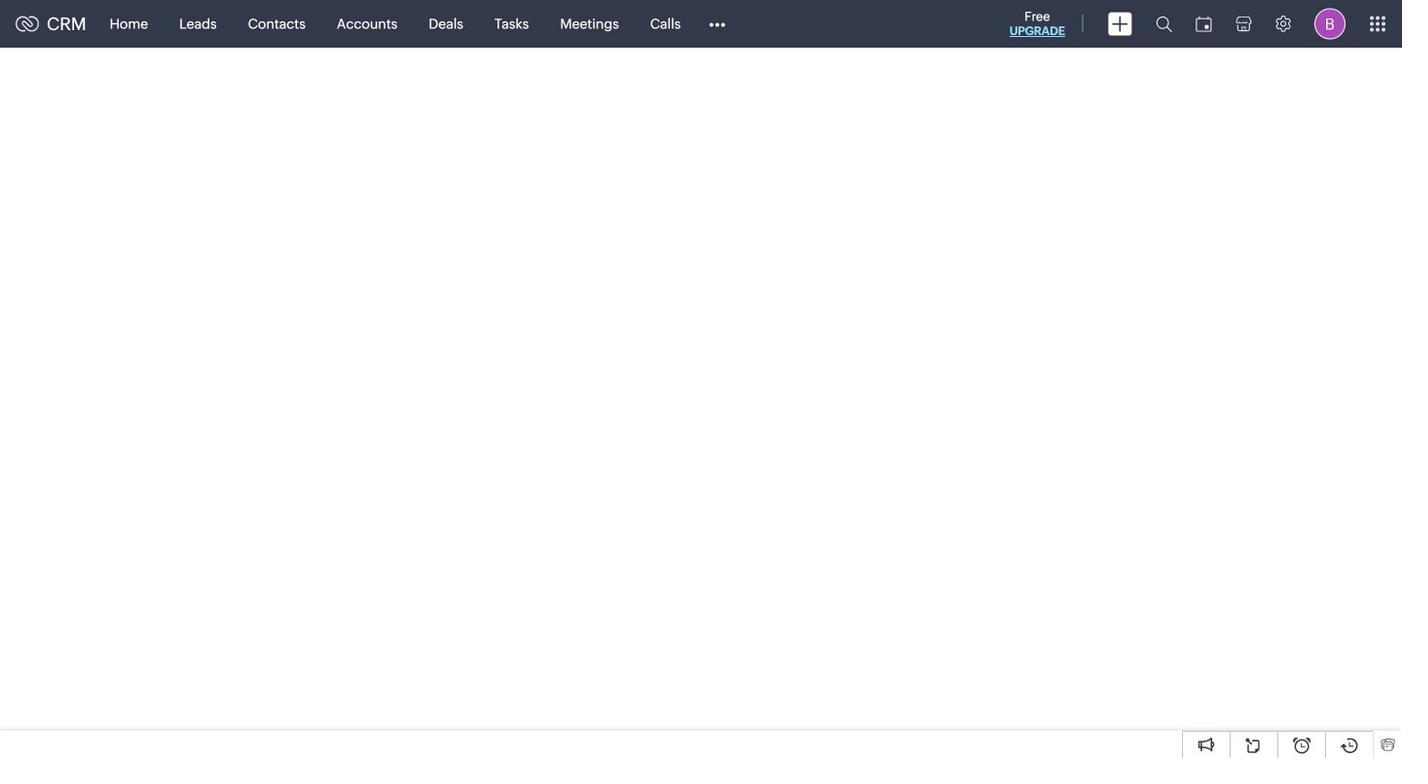 Task type: locate. For each thing, give the bounding box(es) containing it.
logo image
[[16, 16, 39, 32]]

create menu image
[[1108, 12, 1133, 36]]

profile image
[[1315, 8, 1346, 39]]

profile element
[[1303, 0, 1358, 47]]

Other Modules field
[[697, 8, 738, 39]]



Task type: vqa. For each thing, say whether or not it's contained in the screenshot.
Create Menu Icon
yes



Task type: describe. For each thing, give the bounding box(es) containing it.
search image
[[1156, 16, 1173, 32]]

calendar image
[[1196, 16, 1212, 32]]

create menu element
[[1097, 0, 1144, 47]]

search element
[[1144, 0, 1184, 48]]



